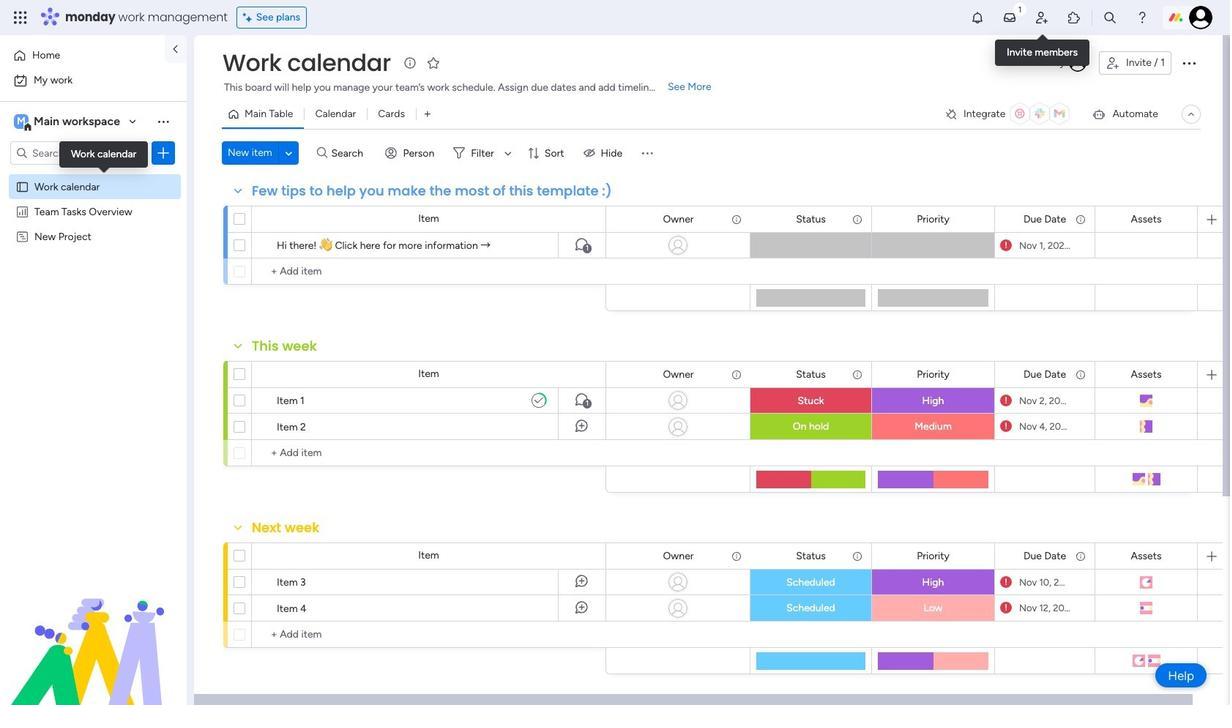 Task type: vqa. For each thing, say whether or not it's contained in the screenshot.
bottommost the lottie animation element
no



Task type: locate. For each thing, give the bounding box(es) containing it.
None field
[[219, 48, 395, 78], [248, 182, 616, 201], [660, 211, 698, 228], [793, 211, 830, 228], [914, 211, 954, 228], [1021, 211, 1071, 228], [1128, 211, 1166, 228], [248, 337, 321, 356], [660, 367, 698, 383], [793, 367, 830, 383], [914, 367, 954, 383], [1021, 367, 1071, 383], [1128, 367, 1166, 383], [248, 519, 323, 538], [660, 548, 698, 565], [793, 548, 830, 565], [914, 548, 954, 565], [1021, 548, 1071, 565], [1128, 548, 1166, 565], [219, 48, 395, 78], [248, 182, 616, 201], [660, 211, 698, 228], [793, 211, 830, 228], [914, 211, 954, 228], [1021, 211, 1071, 228], [1128, 211, 1166, 228], [248, 337, 321, 356], [660, 367, 698, 383], [793, 367, 830, 383], [914, 367, 954, 383], [1021, 367, 1071, 383], [1128, 367, 1166, 383], [248, 519, 323, 538], [660, 548, 698, 565], [793, 548, 830, 565], [914, 548, 954, 565], [1021, 548, 1071, 565], [1128, 548, 1166, 565]]

0 horizontal spatial options image
[[156, 146, 171, 160]]

select product image
[[13, 10, 28, 25]]

update feed image
[[1003, 10, 1018, 25]]

0 vertical spatial v2 overdue deadline image
[[1001, 420, 1013, 434]]

2 v2 overdue deadline image from the top
[[1001, 394, 1013, 408]]

list box
[[0, 171, 187, 447]]

3 options image from the top
[[204, 564, 215, 600]]

1 vertical spatial v2 overdue deadline image
[[1001, 394, 1013, 408]]

1 vertical spatial + add item text field
[[259, 445, 599, 462]]

0 vertical spatial option
[[9, 44, 156, 67]]

1 image
[[1014, 1, 1027, 17]]

menu image
[[641, 146, 655, 160]]

0 vertical spatial options image
[[1181, 54, 1199, 72]]

public dashboard image
[[15, 204, 29, 218]]

options image down jacob simon image
[[1181, 54, 1199, 72]]

2 + add item text field from the top
[[259, 445, 599, 462]]

add view image
[[425, 109, 431, 120]]

workspace options image
[[156, 114, 171, 129]]

1 vertical spatial option
[[9, 69, 178, 92]]

1 vertical spatial v2 overdue deadline image
[[1001, 576, 1013, 589]]

1 horizontal spatial options image
[[1181, 54, 1199, 72]]

board activity image
[[1070, 54, 1087, 72]]

monday marketplace image
[[1068, 10, 1082, 25]]

v2 overdue deadline image
[[1001, 238, 1013, 252], [1001, 394, 1013, 408], [1001, 602, 1013, 615]]

option
[[9, 44, 156, 67], [9, 69, 178, 92], [0, 173, 187, 176]]

0 vertical spatial + add item text field
[[259, 263, 599, 281]]

2 vertical spatial option
[[0, 173, 187, 176]]

arrow down image
[[500, 144, 517, 162]]

2 vertical spatial v2 overdue deadline image
[[1001, 602, 1013, 615]]

v2 overdue deadline image
[[1001, 420, 1013, 434], [1001, 576, 1013, 589]]

workspace image
[[14, 114, 29, 130]]

options image down workspace options icon
[[156, 146, 171, 160]]

1 vertical spatial options image
[[156, 146, 171, 160]]

column information image
[[731, 214, 743, 225], [852, 214, 864, 225], [1076, 214, 1087, 225], [1076, 369, 1087, 381], [852, 551, 864, 562]]

see plans image
[[243, 10, 256, 26]]

0 vertical spatial v2 overdue deadline image
[[1001, 238, 1013, 252]]

column information image
[[731, 369, 743, 381], [852, 369, 864, 381], [731, 551, 743, 562], [1076, 551, 1087, 562]]

collapse board header image
[[1186, 108, 1198, 120]]

options image
[[204, 382, 215, 419], [204, 408, 215, 445], [204, 564, 215, 600], [204, 590, 215, 627]]

+ Add item text field
[[259, 263, 599, 281], [259, 445, 599, 462]]

2 v2 overdue deadline image from the top
[[1001, 576, 1013, 589]]

options image
[[1181, 54, 1199, 72], [156, 146, 171, 160]]



Task type: describe. For each thing, give the bounding box(es) containing it.
help image
[[1136, 10, 1150, 25]]

search everything image
[[1103, 10, 1118, 25]]

v2 search image
[[317, 145, 328, 161]]

lottie animation image
[[0, 558, 187, 706]]

show board description image
[[401, 56, 419, 70]]

workspace selection element
[[14, 113, 122, 132]]

Search in workspace field
[[31, 145, 122, 162]]

public board image
[[15, 180, 29, 193]]

angle down image
[[285, 148, 292, 159]]

2 options image from the top
[[204, 408, 215, 445]]

Search field
[[328, 143, 372, 163]]

add to favorites image
[[426, 55, 441, 70]]

1 options image from the top
[[204, 382, 215, 419]]

4 options image from the top
[[204, 590, 215, 627]]

jacob simon image
[[1190, 6, 1213, 29]]

1 + add item text field from the top
[[259, 263, 599, 281]]

+ Add item text field
[[259, 626, 599, 644]]

notifications image
[[971, 10, 985, 25]]

lottie animation element
[[0, 558, 187, 706]]

1 v2 overdue deadline image from the top
[[1001, 420, 1013, 434]]

1 v2 overdue deadline image from the top
[[1001, 238, 1013, 252]]

invite members image
[[1035, 10, 1050, 25]]

3 v2 overdue deadline image from the top
[[1001, 602, 1013, 615]]



